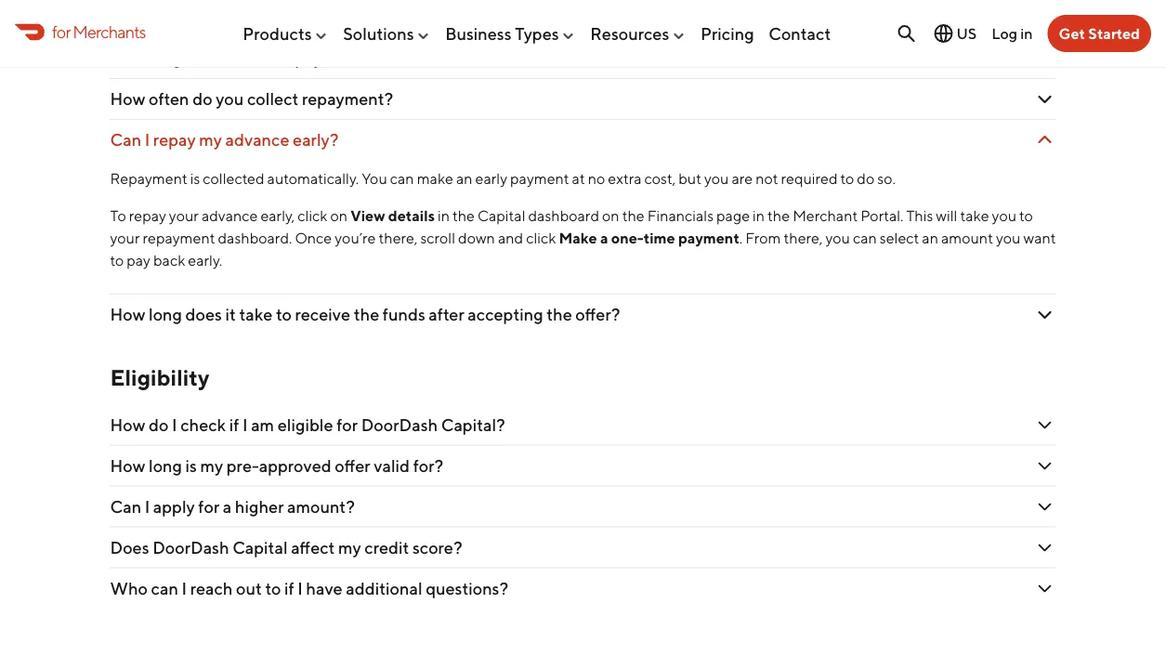Task type: locate. For each thing, give the bounding box(es) containing it.
1 it from the top
[[225, 48, 236, 68]]

2 long from the top
[[149, 304, 182, 324]]

long for how long is my pre-approved offer valid for?
[[149, 455, 182, 475]]

doordash up how long does it take to pay back the advance?
[[255, 7, 332, 27]]

1 vertical spatial can
[[853, 229, 877, 247]]

log
[[992, 24, 1018, 42]]

no
[[588, 170, 605, 187]]

1 horizontal spatial a
[[600, 229, 608, 247]]

long for how long does it take to pay back the advance?
[[149, 48, 182, 68]]

my right affect
[[338, 537, 361, 557]]

1 vertical spatial long
[[149, 304, 182, 324]]

capital inside in the capital dashboard on the financials page in the merchant portal. this will take you to your repayment dashboard. once you're there, scroll down and click
[[478, 207, 526, 224]]

capital up and
[[478, 207, 526, 224]]

0 horizontal spatial a
[[223, 496, 232, 516]]

0 vertical spatial payment
[[510, 170, 569, 187]]

payment
[[510, 170, 569, 187], [679, 229, 740, 247]]

chevron down image
[[1034, 47, 1056, 69], [1034, 129, 1056, 151], [1034, 455, 1056, 477]]

globe line image
[[933, 22, 955, 45]]

in up from
[[753, 207, 765, 224]]

in right the "log"
[[1021, 24, 1033, 42]]

6 chevron down image from the top
[[1034, 536, 1056, 559]]

repayment?
[[302, 89, 393, 109]]

log in link
[[992, 24, 1033, 42]]

repayment
[[143, 229, 215, 247]]

0 vertical spatial for
[[52, 22, 70, 42]]

advance up dashboard.
[[202, 207, 258, 224]]

capital
[[335, 7, 391, 27], [478, 207, 526, 224], [233, 537, 288, 557]]

0 horizontal spatial there,
[[379, 229, 418, 247]]

merchants
[[73, 22, 146, 42]]

to down to
[[110, 251, 124, 269]]

click inside in the capital dashboard on the financials page in the merchant portal. this will take you to your repayment dashboard. once you're there, scroll down and click
[[526, 229, 556, 247]]

your
[[169, 207, 199, 224], [110, 229, 140, 247]]

1 vertical spatial is
[[186, 455, 197, 475]]

1 vertical spatial back
[[153, 251, 185, 269]]

the left funds
[[354, 304, 379, 324]]

0 vertical spatial it
[[225, 48, 236, 68]]

1 vertical spatial it
[[225, 304, 236, 324]]

an down this
[[922, 229, 939, 247]]

advance down how often do you collect repayment?
[[225, 130, 290, 150]]

take
[[239, 48, 273, 68], [961, 207, 990, 224], [239, 304, 273, 324]]

you
[[362, 170, 387, 187]]

you up amount
[[992, 207, 1017, 224]]

your down to
[[110, 229, 140, 247]]

are
[[732, 170, 753, 187]]

my up "collected"
[[199, 130, 222, 150]]

chevron down image
[[1034, 6, 1056, 28], [1034, 88, 1056, 110], [1034, 303, 1056, 326], [1034, 414, 1056, 436], [1034, 495, 1056, 518], [1034, 536, 1056, 559], [1034, 577, 1056, 600]]

take down products
[[239, 48, 273, 68]]

0 vertical spatial is
[[190, 170, 200, 187]]

it for pay
[[225, 48, 236, 68]]

do right often
[[193, 89, 212, 109]]

0 vertical spatial take
[[239, 48, 273, 68]]

back
[[326, 48, 362, 68], [153, 251, 185, 269]]

2 chevron down image from the top
[[1034, 88, 1056, 110]]

2 horizontal spatial doordash
[[361, 415, 438, 435]]

1 vertical spatial capital
[[478, 207, 526, 224]]

can
[[390, 170, 414, 187], [853, 229, 877, 247], [151, 578, 178, 598]]

there,
[[379, 229, 418, 247], [784, 229, 823, 247]]

on up one- on the top right
[[602, 207, 620, 224]]

repay down often
[[153, 130, 196, 150]]

doordash
[[255, 7, 332, 27], [361, 415, 438, 435], [153, 537, 229, 557]]

back down repayment
[[153, 251, 185, 269]]

2 how from the top
[[110, 48, 145, 68]]

an left early
[[456, 170, 473, 187]]

2 vertical spatial can
[[151, 578, 178, 598]]

how for how long does it take to receive the funds after accepting the offer?
[[110, 304, 145, 324]]

pay down products
[[295, 48, 322, 68]]

can right the you
[[390, 170, 414, 187]]

0 horizontal spatial pay
[[127, 251, 151, 269]]

how long does it take to receive the funds after accepting the offer?
[[110, 304, 620, 324]]

back inside the . from there, you can select an amount you want to pay back early.
[[153, 251, 185, 269]]

1 vertical spatial for
[[337, 415, 358, 435]]

click up once
[[298, 207, 328, 224]]

2 vertical spatial doordash
[[153, 537, 229, 557]]

2 vertical spatial take
[[239, 304, 273, 324]]

can right who
[[151, 578, 178, 598]]

you inside in the capital dashboard on the financials page in the merchant portal. this will take you to your repayment dashboard. once you're there, scroll down and click
[[992, 207, 1017, 224]]

chevron down image for how long does it take to receive the funds after accepting the offer?
[[1034, 303, 1056, 326]]

long
[[149, 48, 182, 68], [149, 304, 182, 324], [149, 455, 182, 475]]

how for how do i check if i am eligible for doordash capital?
[[110, 415, 145, 435]]

does up often
[[186, 48, 222, 68]]

1 vertical spatial your
[[110, 229, 140, 247]]

repay right to
[[129, 207, 166, 224]]

0 horizontal spatial click
[[298, 207, 328, 224]]

1 horizontal spatial click
[[526, 229, 556, 247]]

for left "merchants"
[[52, 22, 70, 42]]

can down portal.
[[853, 229, 877, 247]]

1 vertical spatial pay
[[127, 251, 151, 269]]

on up you're
[[330, 207, 348, 224]]

3 how from the top
[[110, 89, 145, 109]]

in
[[1021, 24, 1033, 42], [438, 207, 450, 224], [753, 207, 765, 224]]

capital down higher
[[233, 537, 288, 557]]

1 vertical spatial my
[[200, 455, 223, 475]]

1 chevron down image from the top
[[1034, 47, 1056, 69]]

get started
[[1059, 25, 1141, 42]]

your up repayment
[[169, 207, 199, 224]]

0 horizontal spatial for
[[52, 22, 70, 42]]

in up scroll
[[438, 207, 450, 224]]

capital for affect
[[233, 537, 288, 557]]

for?
[[413, 455, 444, 475]]

to
[[110, 207, 126, 224]]

it
[[225, 48, 236, 68], [225, 304, 236, 324]]

after
[[429, 304, 465, 324]]

take left receive
[[239, 304, 273, 324]]

0 vertical spatial does
[[186, 48, 222, 68]]

on inside in the capital dashboard on the financials page in the merchant portal. this will take you to your repayment dashboard. once you're there, scroll down and click
[[602, 207, 620, 224]]

1 vertical spatial does
[[186, 304, 222, 324]]

1 vertical spatial can
[[110, 496, 141, 516]]

0 horizontal spatial on
[[330, 207, 348, 224]]

0 vertical spatial long
[[149, 48, 182, 68]]

0 horizontal spatial if
[[229, 415, 239, 435]]

can i apply for a higher amount?
[[110, 496, 358, 516]]

long up eligibility
[[149, 304, 182, 324]]

0 vertical spatial chevron down image
[[1034, 47, 1056, 69]]

1 can from the top
[[110, 130, 141, 150]]

how for how often do you collect repayment?
[[110, 89, 145, 109]]

take inside in the capital dashboard on the financials page in the merchant portal. this will take you to your repayment dashboard. once you're there, scroll down and click
[[961, 207, 990, 224]]

2 on from the left
[[602, 207, 620, 224]]

take up amount
[[961, 207, 990, 224]]

.
[[740, 229, 743, 247]]

3 chevron down image from the top
[[1034, 455, 1056, 477]]

doordash down apply in the left bottom of the page
[[153, 537, 229, 557]]

2 horizontal spatial capital
[[478, 207, 526, 224]]

if left have
[[284, 578, 294, 598]]

cost,
[[645, 170, 676, 187]]

0 vertical spatial can
[[110, 130, 141, 150]]

4 chevron down image from the top
[[1034, 414, 1056, 436]]

1 does from the top
[[186, 48, 222, 68]]

chevron down image for can i apply for a higher amount?
[[1034, 495, 1056, 518]]

0 vertical spatial if
[[229, 415, 239, 435]]

0 horizontal spatial can
[[151, 578, 178, 598]]

to repay your advance early, click on view details
[[110, 207, 435, 224]]

0 horizontal spatial capital
[[233, 537, 288, 557]]

capital right products link
[[335, 7, 391, 27]]

2 it from the top
[[225, 304, 236, 324]]

1 horizontal spatial your
[[169, 207, 199, 224]]

automatically.
[[267, 170, 359, 187]]

3 chevron down image from the top
[[1034, 303, 1056, 326]]

a left higher
[[223, 496, 232, 516]]

can for can i repay my advance early?
[[110, 130, 141, 150]]

financials
[[648, 207, 714, 224]]

there, inside in the capital dashboard on the financials page in the merchant portal. this will take you to your repayment dashboard. once you're there, scroll down and click
[[379, 229, 418, 247]]

0 vertical spatial back
[[326, 48, 362, 68]]

0 horizontal spatial payment
[[510, 170, 569, 187]]

1 vertical spatial take
[[961, 207, 990, 224]]

valid
[[374, 455, 410, 475]]

1 horizontal spatial in
[[753, 207, 765, 224]]

if left am
[[229, 415, 239, 435]]

2 chevron down image from the top
[[1034, 129, 1056, 151]]

often
[[149, 89, 189, 109]]

it up how often do you collect repayment?
[[225, 48, 236, 68]]

a left one- on the top right
[[600, 229, 608, 247]]

doordash up valid
[[361, 415, 438, 435]]

0 vertical spatial advance?
[[394, 7, 467, 27]]

1 vertical spatial chevron down image
[[1034, 129, 1056, 151]]

1 horizontal spatial if
[[284, 578, 294, 598]]

i left am
[[243, 415, 248, 435]]

1 vertical spatial repay
[[153, 130, 196, 150]]

i right "merchants"
[[172, 7, 177, 27]]

payment left at
[[510, 170, 569, 187]]

1 vertical spatial if
[[284, 578, 294, 598]]

i
[[172, 7, 177, 27], [145, 130, 150, 150], [172, 415, 177, 435], [243, 415, 248, 435], [145, 496, 150, 516], [182, 578, 187, 598], [298, 578, 303, 598]]

is down check
[[186, 455, 197, 475]]

solutions link
[[343, 16, 431, 51]]

repay left products
[[181, 7, 223, 27]]

pay inside the . from there, you can select an amount you want to pay back early.
[[127, 251, 151, 269]]

1 long from the top
[[149, 48, 182, 68]]

1 how from the top
[[110, 7, 145, 27]]

is left "collected"
[[190, 170, 200, 187]]

4 how from the top
[[110, 304, 145, 324]]

down
[[458, 229, 495, 247]]

amount
[[942, 229, 994, 247]]

pay down repayment
[[127, 251, 151, 269]]

5 how from the top
[[110, 415, 145, 435]]

to right out
[[265, 578, 281, 598]]

2 does from the top
[[186, 304, 222, 324]]

get
[[1059, 25, 1086, 42]]

0 vertical spatial repay
[[181, 7, 223, 27]]

pricing
[[701, 23, 754, 43]]

you up can i repay my advance early?
[[216, 89, 244, 109]]

0 vertical spatial doordash
[[255, 7, 332, 27]]

for
[[52, 22, 70, 42], [337, 415, 358, 435], [198, 496, 220, 516]]

the up down
[[453, 207, 475, 224]]

2 vertical spatial capital
[[233, 537, 288, 557]]

not
[[756, 170, 779, 187]]

an
[[456, 170, 473, 187], [922, 229, 939, 247]]

there, down "merchant"
[[784, 229, 823, 247]]

there, down details
[[379, 229, 418, 247]]

to left receive
[[276, 304, 292, 324]]

how for how do i repay the doordash capital advance?
[[110, 7, 145, 27]]

can up 'repayment' at the left top of the page
[[110, 130, 141, 150]]

0 horizontal spatial your
[[110, 229, 140, 247]]

long up often
[[149, 48, 182, 68]]

how do i check if i am eligible for doordash capital?
[[110, 415, 505, 435]]

eligibility
[[110, 364, 210, 390]]

there, inside the . from there, you can select an amount you want to pay back early.
[[784, 229, 823, 247]]

you down "merchant"
[[826, 229, 850, 247]]

0 horizontal spatial doordash
[[153, 537, 229, 557]]

does
[[186, 48, 222, 68], [186, 304, 222, 324]]

0 vertical spatial pay
[[295, 48, 322, 68]]

on
[[330, 207, 348, 224], [602, 207, 620, 224]]

log in
[[992, 24, 1033, 42]]

this
[[907, 207, 934, 224]]

2 can from the top
[[110, 496, 141, 516]]

1 horizontal spatial can
[[390, 170, 414, 187]]

1 there, from the left
[[379, 229, 418, 247]]

for right apply in the left bottom of the page
[[198, 496, 220, 516]]

click right and
[[526, 229, 556, 247]]

0 vertical spatial capital
[[335, 7, 391, 27]]

eligible
[[278, 415, 333, 435]]

how
[[110, 7, 145, 27], [110, 48, 145, 68], [110, 89, 145, 109], [110, 304, 145, 324], [110, 415, 145, 435], [110, 455, 145, 475]]

my left pre-
[[200, 455, 223, 475]]

3 long from the top
[[149, 455, 182, 475]]

1 vertical spatial an
[[922, 229, 939, 247]]

advance?
[[394, 7, 467, 27], [395, 48, 468, 68]]

details
[[388, 207, 435, 224]]

a
[[600, 229, 608, 247], [223, 496, 232, 516]]

how often do you collect repayment?
[[110, 89, 397, 109]]

my
[[199, 130, 222, 150], [200, 455, 223, 475], [338, 537, 361, 557]]

i left reach
[[182, 578, 187, 598]]

1 horizontal spatial there,
[[784, 229, 823, 247]]

chevron down image for who can i reach out to if i have additional questions?
[[1034, 577, 1056, 600]]

7 chevron down image from the top
[[1034, 577, 1056, 600]]

1 vertical spatial doordash
[[361, 415, 438, 435]]

2 vertical spatial long
[[149, 455, 182, 475]]

i left have
[[298, 578, 303, 598]]

0 vertical spatial advance
[[225, 130, 290, 150]]

2 vertical spatial repay
[[129, 207, 166, 224]]

1 chevron down image from the top
[[1034, 6, 1056, 28]]

long up apply in the left bottom of the page
[[149, 455, 182, 475]]

2 horizontal spatial can
[[853, 229, 877, 247]]

1 vertical spatial click
[[526, 229, 556, 247]]

can up does
[[110, 496, 141, 516]]

6 how from the top
[[110, 455, 145, 475]]

how do i repay the doordash capital advance?
[[110, 7, 467, 27]]

to down products
[[276, 48, 292, 68]]

does down early.
[[186, 304, 222, 324]]

payment down page
[[679, 229, 740, 247]]

2 there, from the left
[[784, 229, 823, 247]]

2 horizontal spatial in
[[1021, 24, 1033, 42]]

pay
[[295, 48, 322, 68], [127, 251, 151, 269]]

products link
[[243, 16, 329, 51]]

my for advance
[[199, 130, 222, 150]]

0 vertical spatial my
[[199, 130, 222, 150]]

the left offer?
[[547, 304, 572, 324]]

repayment
[[110, 170, 187, 187]]

capital?
[[441, 415, 505, 435]]

5 chevron down image from the top
[[1034, 495, 1056, 518]]

it for receive
[[225, 304, 236, 324]]

0 horizontal spatial an
[[456, 170, 473, 187]]

how for how long is my pre-approved offer valid for?
[[110, 455, 145, 475]]

1 vertical spatial payment
[[679, 229, 740, 247]]

it down dashboard.
[[225, 304, 236, 324]]

you
[[216, 89, 244, 109], [705, 170, 729, 187], [992, 207, 1017, 224], [826, 229, 850, 247], [996, 229, 1021, 247]]

i left apply in the left bottom of the page
[[145, 496, 150, 516]]

chevron down image for how often do you collect repayment?
[[1034, 88, 1056, 110]]

for up offer
[[337, 415, 358, 435]]

1 horizontal spatial on
[[602, 207, 620, 224]]

0 horizontal spatial back
[[153, 251, 185, 269]]

1 horizontal spatial for
[[198, 496, 220, 516]]

to up want
[[1020, 207, 1033, 224]]

repay
[[181, 7, 223, 27], [153, 130, 196, 150], [129, 207, 166, 224]]

back up 'repayment?'
[[326, 48, 362, 68]]

1 horizontal spatial an
[[922, 229, 939, 247]]

2 vertical spatial chevron down image
[[1034, 455, 1056, 477]]



Task type: describe. For each thing, give the bounding box(es) containing it.
does for receive
[[186, 304, 222, 324]]

us
[[957, 25, 977, 42]]

who can i reach out to if i have additional questions?
[[110, 578, 509, 598]]

early
[[476, 170, 508, 187]]

one-
[[611, 229, 644, 247]]

have
[[306, 578, 343, 598]]

who
[[110, 578, 148, 598]]

score?
[[413, 537, 463, 557]]

chevron down image for how do i check if i am eligible for doordash capital?
[[1034, 414, 1056, 436]]

products
[[243, 23, 312, 43]]

can inside the . from there, you can select an amount you want to pay back early.
[[853, 229, 877, 247]]

my for pre-
[[200, 455, 223, 475]]

your inside in the capital dashboard on the financials page in the merchant portal. this will take you to your repayment dashboard. once you're there, scroll down and click
[[110, 229, 140, 247]]

dashboard.
[[218, 229, 292, 247]]

2 vertical spatial my
[[338, 537, 361, 557]]

receive
[[295, 304, 351, 324]]

business types
[[445, 23, 559, 43]]

reach
[[190, 578, 233, 598]]

can for can i apply for a higher amount?
[[110, 496, 141, 516]]

once
[[295, 229, 332, 247]]

1 vertical spatial advance
[[202, 207, 258, 224]]

questions?
[[426, 578, 509, 598]]

the down solutions
[[366, 48, 391, 68]]

the up one- on the top right
[[622, 207, 645, 224]]

in the capital dashboard on the financials page in the merchant portal. this will take you to your repayment dashboard. once you're there, scroll down and click
[[110, 207, 1033, 247]]

view
[[351, 207, 385, 224]]

portal.
[[861, 207, 904, 224]]

2 vertical spatial for
[[198, 496, 220, 516]]

you're
[[335, 229, 376, 247]]

do left check
[[149, 415, 169, 435]]

0 vertical spatial click
[[298, 207, 328, 224]]

scroll
[[421, 229, 456, 247]]

time
[[644, 229, 676, 247]]

contact
[[769, 23, 831, 43]]

higher
[[235, 496, 284, 516]]

so.
[[878, 170, 896, 187]]

0 vertical spatial can
[[390, 170, 414, 187]]

additional
[[346, 578, 423, 598]]

contact link
[[769, 16, 831, 51]]

pricing link
[[701, 16, 754, 51]]

early,
[[261, 207, 295, 224]]

make
[[417, 170, 454, 187]]

1 horizontal spatial capital
[[335, 7, 391, 27]]

offer?
[[576, 304, 620, 324]]

collected
[[203, 170, 265, 187]]

1 horizontal spatial payment
[[679, 229, 740, 247]]

the up how long does it take to pay back the advance?
[[226, 7, 252, 27]]

long for how long does it take to receive the funds after accepting the offer?
[[149, 304, 182, 324]]

chevron down image for how do i repay the doordash capital advance?
[[1034, 47, 1056, 69]]

i up 'repayment' at the left top of the page
[[145, 130, 150, 150]]

take for how long does it take to pay back the advance?
[[239, 48, 273, 68]]

chevron down image for does doordash capital affect my credit score?
[[1034, 536, 1056, 559]]

get started button
[[1048, 15, 1152, 52]]

business
[[445, 23, 512, 43]]

to inside the . from there, you can select an amount you want to pay back early.
[[110, 251, 124, 269]]

chevron down image for how do i check if i am eligible for doordash capital?
[[1034, 455, 1056, 477]]

funds
[[383, 304, 425, 324]]

0 vertical spatial a
[[600, 229, 608, 247]]

business types link
[[445, 16, 576, 51]]

. from there, you can select an amount you want to pay back early.
[[110, 229, 1056, 269]]

required
[[781, 170, 838, 187]]

i left check
[[172, 415, 177, 435]]

1 vertical spatial advance?
[[395, 48, 468, 68]]

for merchants
[[52, 22, 146, 42]]

capital for dashboard
[[478, 207, 526, 224]]

an inside the . from there, you can select an amount you want to pay back early.
[[922, 229, 939, 247]]

early.
[[188, 251, 222, 269]]

apply
[[153, 496, 195, 516]]

resources
[[590, 23, 670, 43]]

amount?
[[287, 496, 355, 516]]

early?
[[293, 130, 339, 150]]

do right "merchants"
[[149, 7, 169, 27]]

dashboard
[[528, 207, 600, 224]]

0 vertical spatial your
[[169, 207, 199, 224]]

extra
[[608, 170, 642, 187]]

started
[[1089, 25, 1141, 42]]

solutions
[[343, 23, 414, 43]]

check
[[181, 415, 226, 435]]

you left 'are'
[[705, 170, 729, 187]]

merchant
[[793, 207, 858, 224]]

0 horizontal spatial in
[[438, 207, 450, 224]]

1 horizontal spatial back
[[326, 48, 362, 68]]

offer
[[335, 455, 371, 475]]

2 horizontal spatial for
[[337, 415, 358, 435]]

1 on from the left
[[330, 207, 348, 224]]

for merchants link
[[15, 19, 146, 44]]

1 horizontal spatial doordash
[[255, 7, 332, 27]]

do left so.
[[857, 170, 875, 187]]

out
[[236, 578, 262, 598]]

and
[[498, 229, 523, 247]]

to inside in the capital dashboard on the financials page in the merchant portal. this will take you to your repayment dashboard. once you're there, scroll down and click
[[1020, 207, 1033, 224]]

you left want
[[996, 229, 1021, 247]]

take for how long does it take to receive the funds after accepting the offer?
[[239, 304, 273, 324]]

how long does it take to pay back the advance?
[[110, 48, 468, 68]]

from
[[746, 229, 781, 247]]

want
[[1024, 229, 1056, 247]]

0 vertical spatial an
[[456, 170, 473, 187]]

affect
[[291, 537, 335, 557]]

1 horizontal spatial pay
[[295, 48, 322, 68]]

am
[[251, 415, 274, 435]]

1 vertical spatial a
[[223, 496, 232, 516]]

collect
[[247, 89, 299, 109]]

the up from
[[768, 207, 790, 224]]

page
[[717, 207, 750, 224]]

approved
[[259, 455, 332, 475]]

how for how long does it take to pay back the advance?
[[110, 48, 145, 68]]

accepting
[[468, 304, 543, 324]]

make
[[559, 229, 597, 247]]

pre-
[[227, 455, 259, 475]]

resources link
[[590, 16, 686, 51]]

but
[[679, 170, 702, 187]]

to right required on the top right of page
[[841, 170, 855, 187]]

chevron down image for how do i repay the doordash capital advance?
[[1034, 6, 1056, 28]]

select
[[880, 229, 920, 247]]

how long is my pre-approved offer valid for?
[[110, 455, 444, 475]]

at
[[572, 170, 585, 187]]

does for pay
[[186, 48, 222, 68]]

for inside for merchants link
[[52, 22, 70, 42]]

make a one-time payment
[[559, 229, 740, 247]]



Task type: vqa. For each thing, say whether or not it's contained in the screenshot.
From
yes



